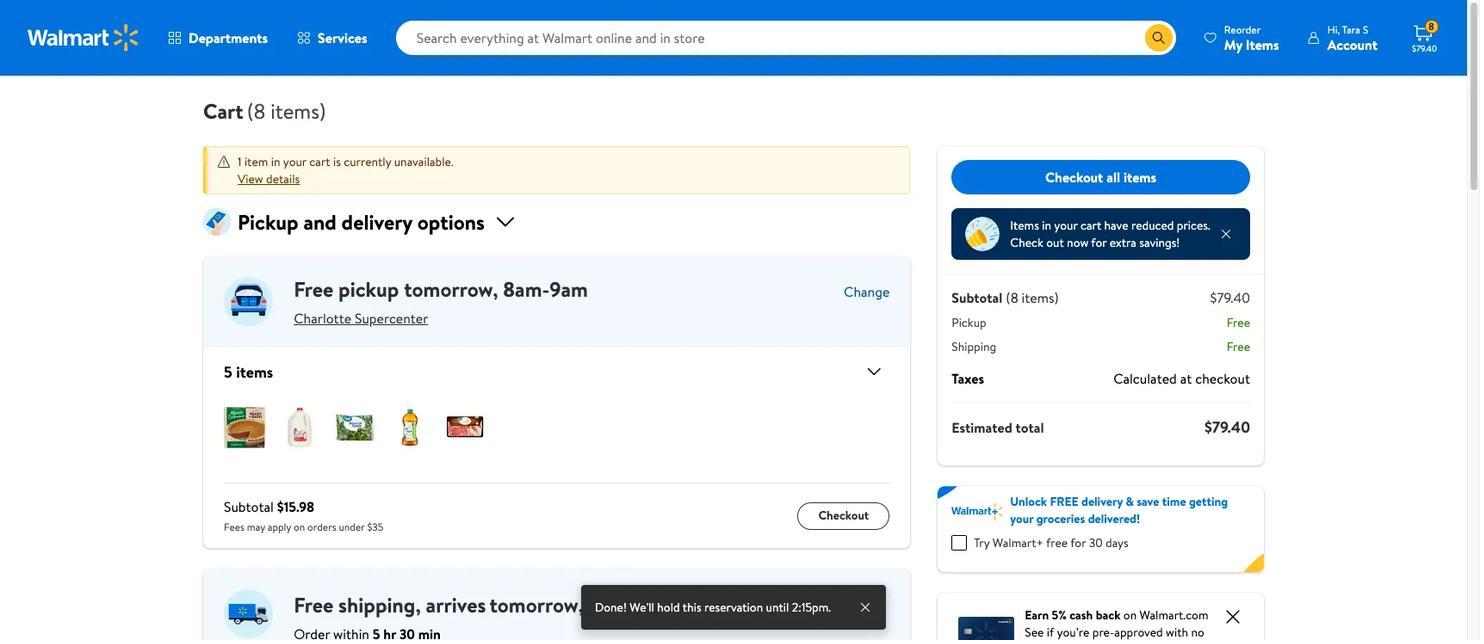 Task type: describe. For each thing, give the bounding box(es) containing it.
9am
[[550, 275, 588, 304]]

charlotte supercenter button
[[294, 305, 428, 332]]

pickup and delivery options
[[238, 208, 485, 237]]

time
[[1163, 494, 1186, 511]]

cart_gic_illustration image
[[203, 208, 231, 236]]

details
[[266, 171, 300, 188]]

my
[[1225, 35, 1243, 54]]

and
[[304, 208, 337, 237]]

walmart.com
[[1140, 607, 1209, 624]]

services
[[318, 28, 367, 47]]

reservation
[[704, 599, 763, 617]]

try
[[974, 535, 990, 552]]

close image
[[859, 601, 873, 615]]

capital one credit card image
[[959, 614, 1015, 641]]

departments
[[189, 28, 268, 47]]

great value hickory smoked bacon, 12 oz with addon services image
[[444, 407, 486, 449]]

1 item in your cart is currently unavailable. view details
[[238, 153, 454, 188]]

have
[[1105, 217, 1129, 234]]

taxes
[[952, 369, 984, 388]]

checkout for checkout
[[819, 508, 869, 525]]

view all items image
[[857, 362, 885, 382]]

at
[[1181, 369, 1192, 388]]

your inside 1 item in your cart is currently unavailable. view details
[[283, 153, 307, 171]]

total
[[1016, 418, 1044, 437]]

0 horizontal spatial items
[[236, 361, 273, 383]]

charlotte supercenter
[[294, 309, 428, 328]]

may
[[247, 520, 265, 535]]

reorder my items
[[1225, 22, 1280, 54]]

5
[[224, 361, 232, 383]]

0 vertical spatial $79.40
[[1412, 42, 1437, 54]]

checkout button
[[798, 503, 890, 530]]

items) for cart (8 items)
[[271, 96, 326, 126]]

your inside unlock free delivery & save time getting your groceries delivered!
[[1011, 511, 1034, 528]]

done!
[[595, 599, 627, 617]]

savings!
[[1140, 234, 1180, 251]]

cart
[[203, 96, 244, 126]]

pickup and delivery options button
[[203, 208, 911, 237]]

until
[[766, 599, 789, 617]]

hi, tara s account
[[1328, 22, 1378, 54]]

unlock
[[1011, 494, 1047, 511]]

view
[[238, 171, 263, 188]]

walmart image
[[28, 24, 140, 52]]

Walmart Site-Wide search field
[[396, 21, 1176, 55]]

,
[[415, 591, 421, 620]]

orders
[[308, 520, 336, 535]]

1 dec from the left
[[589, 591, 625, 620]]

reduced price image
[[966, 217, 1000, 251]]

great value whole vitamin d milk, gallon, 128 fl oz with addon services image
[[279, 407, 320, 449]]

walmart+
[[993, 535, 1044, 552]]

6–fri,
[[630, 591, 682, 620]]

cart inside 1 item in your cart is currently unavailable. view details
[[309, 153, 330, 171]]

earn
[[1025, 607, 1049, 624]]

services button
[[283, 17, 382, 59]]

0 horizontal spatial for
[[1071, 535, 1086, 552]]

0 vertical spatial tomorrow,
[[404, 275, 498, 304]]

unlock free delivery & save time getting your groceries delivered!
[[1011, 494, 1228, 528]]

tara
[[1343, 22, 1361, 37]]

this
[[683, 599, 702, 617]]

reduced
[[1132, 217, 1174, 234]]

items inside button
[[1124, 168, 1157, 187]]

8 $79.40
[[1412, 19, 1437, 54]]

we'll
[[630, 599, 655, 617]]

delivered!
[[1088, 511, 1140, 528]]

dismiss capital one banner image
[[1223, 607, 1244, 628]]

charlotte
[[294, 309, 352, 328]]

5 items
[[224, 361, 273, 383]]

search icon image
[[1152, 31, 1166, 45]]

apply
[[268, 520, 291, 535]]

delivery for and
[[342, 208, 413, 237]]

calculated at checkout
[[1114, 369, 1251, 388]]

reorder
[[1225, 22, 1261, 37]]

save
[[1137, 494, 1160, 511]]

checkout
[[1196, 369, 1251, 388]]

fees
[[224, 520, 245, 535]]

items in your cart have reduced prices. check out now for extra savings!
[[1011, 217, 1211, 251]]

arrives
[[426, 591, 486, 620]]

getting
[[1189, 494, 1228, 511]]

banner containing unlock free delivery & save time getting your groceries delivered!
[[938, 487, 1264, 573]]

estimated
[[952, 418, 1013, 437]]

great value 100% apple juice, 96 fl oz with addon services image
[[389, 407, 431, 449]]

1 vertical spatial on
[[1124, 607, 1137, 624]]

8 inside the 8 $79.40
[[1429, 19, 1435, 34]]

change
[[844, 282, 890, 301]]

$15.98
[[277, 498, 315, 517]]

try walmart+ free for 30 days
[[974, 535, 1129, 552]]

free shipping , arrives tomorrow, dec 6–fri, dec 8
[[294, 591, 739, 620]]

cash
[[1070, 607, 1093, 624]]

5%
[[1052, 607, 1067, 624]]

tomorrow, 8am-9am element
[[404, 275, 588, 304]]

free shipping, arrives tomorrow, dec 6 to fri, dec 8 5675 seths dr element
[[203, 569, 911, 641]]

now
[[1067, 234, 1089, 251]]

$79.40 for estimated total
[[1205, 417, 1251, 438]]

pickup
[[339, 275, 399, 304]]

hold
[[657, 599, 680, 617]]

groceries
[[1037, 511, 1085, 528]]

back
[[1096, 607, 1121, 624]]

unavailable.
[[394, 153, 454, 171]]

$79.40 for subtotal
[[1211, 289, 1251, 307]]

fulfillment logo image
[[224, 590, 273, 639]]

calculated
[[1114, 369, 1177, 388]]

checkout for checkout all items
[[1046, 168, 1104, 187]]



Task type: locate. For each thing, give the bounding box(es) containing it.
delivery inside unlock free delivery & save time getting your groceries delivered!
[[1082, 494, 1123, 511]]

$79.40 down close nudge 'image'
[[1211, 289, 1251, 307]]

Search search field
[[396, 21, 1176, 55]]

(8 right cart
[[247, 96, 266, 126]]

0 horizontal spatial items)
[[271, 96, 326, 126]]

subtotal for subtotal $15.98 fees may apply on orders under $35
[[224, 498, 274, 517]]

1 horizontal spatial subtotal
[[952, 289, 1003, 307]]

1 vertical spatial cart
[[1081, 217, 1102, 234]]

items right the my
[[1246, 35, 1280, 54]]

Try Walmart+ free for 30 days checkbox
[[952, 536, 967, 551]]

close nudge image
[[1220, 227, 1233, 241]]

dec
[[589, 591, 625, 620], [687, 591, 723, 620]]

1 horizontal spatial your
[[1011, 511, 1034, 528]]

delivery for free
[[1082, 494, 1123, 511]]

dec left the we'll
[[589, 591, 625, 620]]

on right back
[[1124, 607, 1137, 624]]

your
[[283, 153, 307, 171], [1055, 217, 1078, 234], [1011, 511, 1034, 528]]

1 horizontal spatial on
[[1124, 607, 1137, 624]]

supercenter
[[355, 309, 428, 328]]

1 vertical spatial $79.40
[[1211, 289, 1251, 307]]

1 vertical spatial items)
[[1022, 289, 1059, 307]]

0 vertical spatial for
[[1092, 234, 1107, 251]]

8 right s on the top
[[1429, 19, 1435, 34]]

0 horizontal spatial (8
[[247, 96, 266, 126]]

2 vertical spatial $79.40
[[1205, 417, 1251, 438]]

1 horizontal spatial items
[[1124, 168, 1157, 187]]

in right item
[[271, 153, 280, 171]]

subtotal
[[952, 289, 1003, 307], [224, 498, 274, 517]]

delivery
[[342, 208, 413, 237], [1082, 494, 1123, 511]]

options
[[417, 208, 485, 237]]

0 vertical spatial pickup
[[238, 208, 299, 237]]

view details button
[[238, 171, 300, 188]]

on
[[294, 520, 305, 535], [1124, 607, 1137, 624]]

0 vertical spatial in
[[271, 153, 280, 171]]

subtotal (8 items)
[[952, 289, 1059, 307]]

your up walmart+
[[1011, 511, 1034, 528]]

0 horizontal spatial items
[[1011, 217, 1039, 234]]

8 right this
[[727, 591, 739, 620]]

free
[[1050, 494, 1079, 511]]

alert containing 1 item in your cart is currently unavailable.
[[203, 146, 911, 195]]

0 vertical spatial delivery
[[342, 208, 413, 237]]

for inside items in your cart have reduced prices. check out now for extra savings!
[[1092, 234, 1107, 251]]

1 vertical spatial checkout
[[819, 508, 869, 525]]

pickup up shipping
[[952, 314, 987, 332]]

0 vertical spatial cart
[[309, 153, 330, 171]]

dec right hold in the left of the page
[[687, 591, 723, 620]]

$79.40
[[1412, 42, 1437, 54], [1211, 289, 1251, 307], [1205, 417, 1251, 438]]

shipping
[[952, 338, 997, 356]]

1 horizontal spatial cart
[[1081, 217, 1102, 234]]

1 vertical spatial pickup
[[952, 314, 987, 332]]

under
[[339, 520, 365, 535]]

items)
[[271, 96, 326, 126], [1022, 289, 1059, 307]]

delivery right and
[[342, 208, 413, 237]]

(8 for subtotal
[[1006, 289, 1019, 307]]

0 vertical spatial checkout
[[1046, 168, 1104, 187]]

2 dec from the left
[[687, 591, 723, 620]]

items) down check
[[1022, 289, 1059, 307]]

all
[[1107, 168, 1121, 187]]

$79.40 down checkout
[[1205, 417, 1251, 438]]

0 horizontal spatial cart
[[309, 153, 330, 171]]

0 horizontal spatial subtotal
[[224, 498, 274, 517]]

8am-
[[503, 275, 550, 304]]

items) up details
[[271, 96, 326, 126]]

1 horizontal spatial items
[[1246, 35, 1280, 54]]

tomorrow,
[[404, 275, 498, 304], [490, 591, 584, 620]]

0 horizontal spatial checkout
[[819, 508, 869, 525]]

1 vertical spatial your
[[1055, 217, 1078, 234]]

1 vertical spatial subtotal
[[224, 498, 274, 517]]

(8 for cart
[[247, 96, 266, 126]]

days
[[1106, 535, 1129, 552]]

cart left is
[[309, 153, 330, 171]]

0 horizontal spatial your
[[283, 153, 307, 171]]

0 vertical spatial items
[[1246, 35, 1280, 54]]

1 horizontal spatial (8
[[1006, 289, 1019, 307]]

$79.40 right account
[[1412, 42, 1437, 54]]

0 vertical spatial items)
[[271, 96, 326, 126]]

free
[[1046, 535, 1068, 552]]

items inside items in your cart have reduced prices. check out now for extra savings!
[[1011, 217, 1039, 234]]

1 horizontal spatial in
[[1042, 217, 1052, 234]]

1 vertical spatial for
[[1071, 535, 1086, 552]]

on right 'apply'
[[294, 520, 305, 535]]

delivery left &
[[1082, 494, 1123, 511]]

earn 5% cash back on walmart.com
[[1025, 607, 1209, 624]]

1 vertical spatial delivery
[[1082, 494, 1123, 511]]

item
[[244, 153, 268, 171]]

1 vertical spatial in
[[1042, 217, 1052, 234]]

0 horizontal spatial 8
[[727, 591, 739, 620]]

1 horizontal spatial for
[[1092, 234, 1107, 251]]

your right check
[[1055, 217, 1078, 234]]

pickup down view details button
[[238, 208, 299, 237]]

checkout all items button
[[952, 160, 1251, 195]]

out
[[1047, 234, 1064, 251]]

pickup for pickup
[[952, 314, 987, 332]]

2:15pm.
[[792, 599, 831, 617]]

items) for subtotal (8 items)
[[1022, 289, 1059, 307]]

extra
[[1110, 234, 1137, 251]]

hi,
[[1328, 22, 1340, 37]]

your right item
[[283, 153, 307, 171]]

free pickup tomorrow, 8am-9am
[[294, 275, 588, 304]]

items right all
[[1124, 168, 1157, 187]]

1
[[238, 153, 242, 171]]

1 horizontal spatial delivery
[[1082, 494, 1123, 511]]

is
[[333, 153, 341, 171]]

alert
[[203, 146, 911, 195]]

subtotal up may
[[224, 498, 274, 517]]

prices.
[[1177, 217, 1211, 234]]

great value frozen broccoli florets, 12 oz steamable bag with addon services image
[[334, 407, 376, 449]]

s
[[1363, 22, 1369, 37]]

items right 5
[[236, 361, 273, 383]]

1 horizontal spatial 8
[[1429, 19, 1435, 34]]

tomorrow, up supercenter
[[404, 275, 498, 304]]

cart (8 items)
[[203, 96, 326, 126]]

banner
[[938, 487, 1264, 573]]

&
[[1126, 494, 1134, 511]]

done! we'll hold this reservation until 2:15pm.
[[595, 599, 831, 617]]

walmart plus image
[[952, 504, 1004, 521]]

for right the now at right top
[[1092, 234, 1107, 251]]

1 vertical spatial tomorrow,
[[490, 591, 584, 620]]

1 vertical spatial items
[[1011, 217, 1039, 234]]

$35
[[367, 520, 384, 535]]

account
[[1328, 35, 1378, 54]]

0 vertical spatial 8
[[1429, 19, 1435, 34]]

2 vertical spatial your
[[1011, 511, 1034, 528]]

subtotal $15.98 fees may apply on orders under $35
[[224, 498, 384, 535]]

0 horizontal spatial pickup
[[238, 208, 299, 237]]

for left 30
[[1071, 535, 1086, 552]]

30
[[1089, 535, 1103, 552]]

1 vertical spatial (8
[[1006, 289, 1019, 307]]

change button
[[844, 282, 890, 301]]

subtotal inside subtotal $15.98 fees may apply on orders under $35
[[224, 498, 274, 517]]

estimated total
[[952, 418, 1044, 437]]

items inside reorder my items
[[1246, 35, 1280, 54]]

1 horizontal spatial items)
[[1022, 289, 1059, 307]]

subtotal up shipping
[[952, 289, 1003, 307]]

your inside items in your cart have reduced prices. check out now for extra savings!
[[1055, 217, 1078, 234]]

departments button
[[153, 17, 283, 59]]

shipping
[[339, 591, 415, 620]]

check
[[1011, 234, 1044, 251]]

items left out
[[1011, 217, 1039, 234]]

0 vertical spatial subtotal
[[952, 289, 1003, 307]]

in
[[271, 153, 280, 171], [1042, 217, 1052, 234]]

1 vertical spatial items
[[236, 361, 273, 383]]

checkout all items
[[1046, 168, 1157, 187]]

tomorrow, left done!
[[490, 591, 584, 620]]

pickup
[[238, 208, 299, 237], [952, 314, 987, 332]]

0 vertical spatial (8
[[247, 96, 266, 126]]

on inside subtotal $15.98 fees may apply on orders under $35
[[294, 520, 305, 535]]

pickup for pickup and delivery options
[[238, 208, 299, 237]]

1 horizontal spatial checkout
[[1046, 168, 1104, 187]]

1 vertical spatial 8
[[727, 591, 739, 620]]

0 horizontal spatial in
[[271, 153, 280, 171]]

1 horizontal spatial pickup
[[952, 314, 987, 332]]

marie callender's pumpkin pie, 36 oz (frozen) with addon services image
[[224, 407, 265, 449]]

items
[[1124, 168, 1157, 187], [236, 361, 273, 383]]

currently
[[344, 153, 391, 171]]

0 horizontal spatial on
[[294, 520, 305, 535]]

0 vertical spatial on
[[294, 520, 305, 535]]

items
[[1246, 35, 1280, 54], [1011, 217, 1039, 234]]

8
[[1429, 19, 1435, 34], [727, 591, 739, 620]]

subtotal for subtotal (8 items)
[[952, 289, 1003, 307]]

in inside items in your cart have reduced prices. check out now for extra savings!
[[1042, 217, 1052, 234]]

free
[[294, 275, 334, 304], [1227, 314, 1251, 332], [1227, 338, 1251, 356], [294, 591, 334, 620]]

0 vertical spatial items
[[1124, 168, 1157, 187]]

0 vertical spatial your
[[283, 153, 307, 171]]

cart inside items in your cart have reduced prices. check out now for extra savings!
[[1081, 217, 1102, 234]]

2 horizontal spatial your
[[1055, 217, 1078, 234]]

0 horizontal spatial delivery
[[342, 208, 413, 237]]

cart left the "have"
[[1081, 217, 1102, 234]]

in left the now at right top
[[1042, 217, 1052, 234]]

(8 down check
[[1006, 289, 1019, 307]]

1 horizontal spatial dec
[[687, 591, 723, 620]]

0 horizontal spatial dec
[[589, 591, 625, 620]]

in inside 1 item in your cart is currently unavailable. view details
[[271, 153, 280, 171]]



Task type: vqa. For each thing, say whether or not it's contained in the screenshot.
Gift Cards link
no



